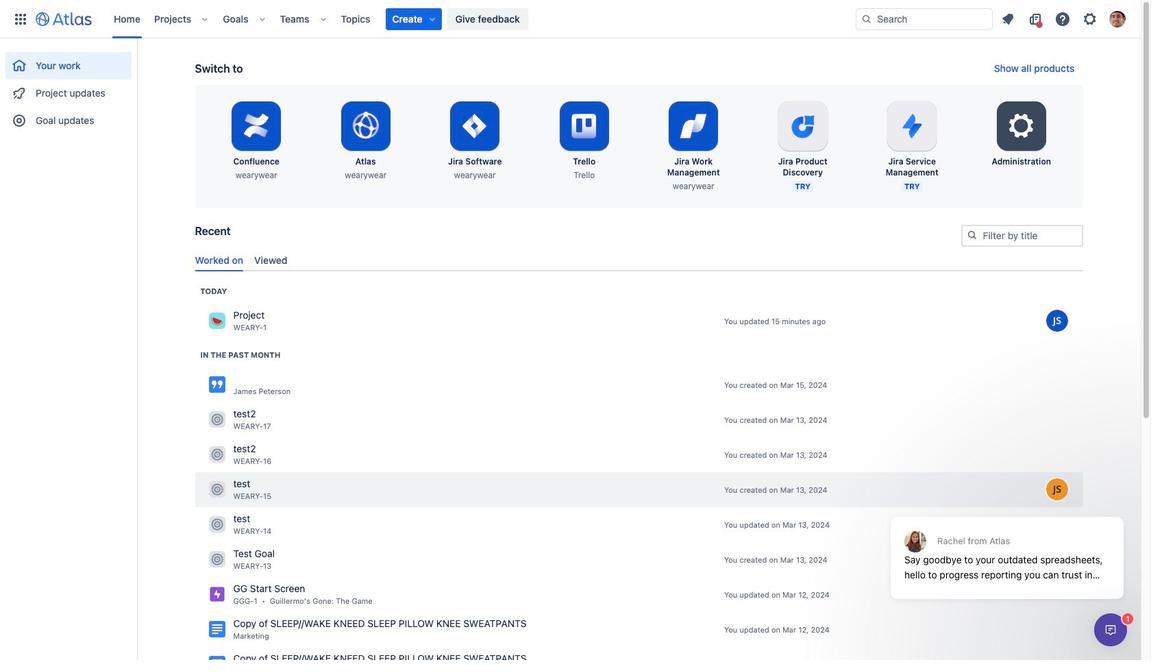 Task type: describe. For each thing, give the bounding box(es) containing it.
switch to... image
[[12, 11, 29, 27]]

search image
[[967, 230, 978, 241]]

confluence image
[[209, 377, 225, 393]]

Search field
[[856, 8, 993, 30]]

5 townsquare image from the top
[[209, 551, 225, 568]]

2 confluence image from the top
[[209, 656, 225, 660]]

1 vertical spatial settings image
[[1006, 110, 1039, 143]]



Task type: vqa. For each thing, say whether or not it's contained in the screenshot.
townsquare icon
yes



Task type: locate. For each thing, give the bounding box(es) containing it.
None search field
[[856, 8, 993, 30]]

top element
[[8, 0, 856, 38]]

heading
[[201, 286, 227, 297], [201, 350, 281, 361]]

help image
[[1055, 11, 1072, 27]]

1 vertical spatial confluence image
[[209, 656, 225, 660]]

notifications image
[[1000, 11, 1017, 27]]

confluence image
[[209, 621, 225, 638], [209, 656, 225, 660]]

2 heading from the top
[[201, 350, 281, 361]]

0 vertical spatial settings image
[[1083, 11, 1099, 27]]

1 heading from the top
[[201, 286, 227, 297]]

account image
[[1110, 11, 1126, 27]]

1 confluence image from the top
[[209, 621, 225, 638]]

3 townsquare image from the top
[[209, 482, 225, 498]]

0 horizontal spatial settings image
[[1006, 110, 1039, 143]]

1 vertical spatial dialog
[[1095, 614, 1128, 647]]

heading for townsquare icon
[[201, 286, 227, 297]]

0 vertical spatial dialog
[[884, 483, 1131, 610]]

2 townsquare image from the top
[[209, 447, 225, 463]]

townsquare image
[[209, 313, 225, 329]]

1 townsquare image from the top
[[209, 412, 225, 428]]

banner
[[0, 0, 1142, 38]]

0 vertical spatial heading
[[201, 286, 227, 297]]

tab list
[[190, 249, 1089, 271]]

search image
[[862, 13, 873, 24]]

group
[[5, 38, 132, 138]]

settings image
[[1083, 11, 1099, 27], [1006, 110, 1039, 143]]

heading for confluence icon
[[201, 350, 281, 361]]

0 vertical spatial confluence image
[[209, 621, 225, 638]]

4 townsquare image from the top
[[209, 516, 225, 533]]

Filter by title field
[[963, 226, 1082, 245]]

heading up confluence icon
[[201, 350, 281, 361]]

dialog
[[884, 483, 1131, 610], [1095, 614, 1128, 647]]

1 horizontal spatial settings image
[[1083, 11, 1099, 27]]

townsquare image
[[209, 412, 225, 428], [209, 447, 225, 463], [209, 482, 225, 498], [209, 516, 225, 533], [209, 551, 225, 568]]

1 vertical spatial heading
[[201, 350, 281, 361]]

jira image
[[209, 586, 225, 603]]

heading up townsquare icon
[[201, 286, 227, 297]]



